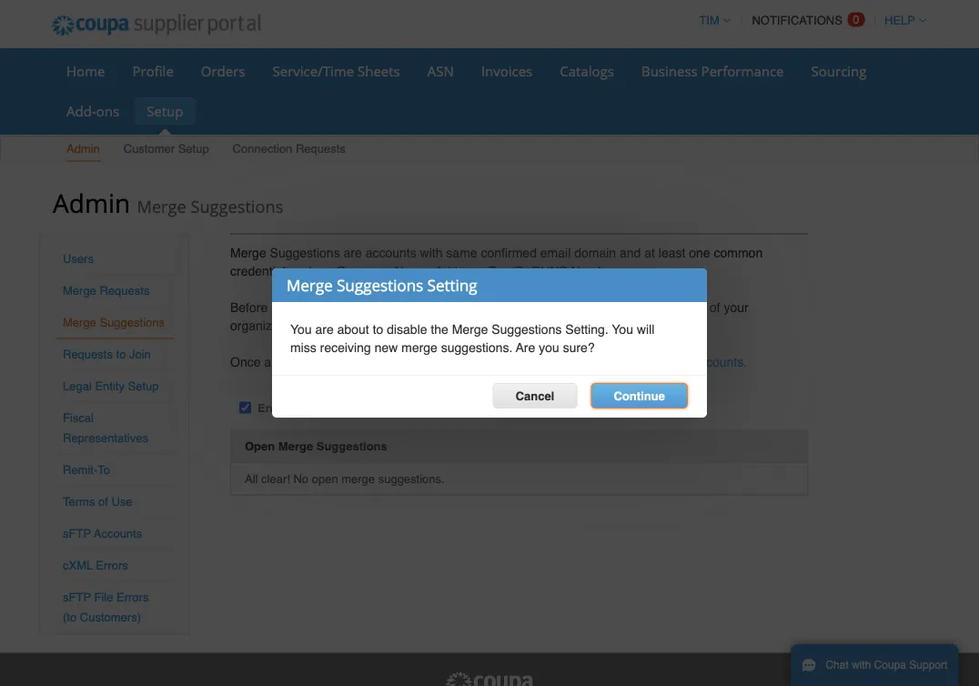 Task type: vqa. For each thing, say whether or not it's contained in the screenshot.
information
no



Task type: locate. For each thing, give the bounding box(es) containing it.
coupa supplier portal image
[[39, 3, 274, 48], [444, 671, 535, 686]]

None checkbox
[[239, 402, 251, 414]]

support
[[909, 659, 948, 672]]

1 a from the left
[[319, 300, 327, 314]]

0 vertical spatial with
[[420, 245, 443, 260]]

errors right file
[[116, 591, 149, 604]]

to left the join
[[116, 348, 126, 361]]

email inside before sending a merge request confirm that this email belongs to a user who is part of your organization.
[[509, 300, 540, 314]]

0 vertical spatial of
[[710, 300, 720, 314]]

you up miss
[[290, 322, 312, 337]]

service/time sheets
[[273, 61, 400, 80]]

email up duns on the top
[[540, 245, 571, 260]]

admin link
[[66, 138, 101, 162]]

2 vertical spatial to
[[116, 348, 126, 361]]

2 a from the left
[[606, 300, 613, 314]]

1 horizontal spatial a
[[606, 300, 613, 314]]

you
[[539, 340, 559, 355]]

0 horizontal spatial are
[[315, 322, 334, 337]]

1 vertical spatial sftp
[[63, 591, 91, 604]]

0 vertical spatial email
[[540, 245, 571, 260]]

suggestions up the such
[[270, 245, 340, 260]]

1 vertical spatial errors
[[116, 591, 149, 604]]

once approved, an account merge cannot be undone. learn more about merging accounts.
[[230, 354, 747, 369]]

setup
[[147, 101, 183, 120], [178, 142, 209, 156], [128, 379, 159, 393]]

merge
[[137, 195, 186, 217], [230, 245, 266, 260], [287, 275, 333, 296], [63, 284, 96, 298], [63, 316, 96, 329], [452, 322, 488, 337], [300, 401, 334, 414], [278, 440, 313, 453]]

fiscal representatives
[[63, 411, 148, 445]]

0 horizontal spatial with
[[420, 245, 443, 260]]

receiving
[[320, 340, 371, 355]]

account
[[342, 354, 387, 369]]

sftp
[[63, 527, 91, 541], [63, 591, 91, 604]]

customer setup link
[[123, 138, 210, 162]]

0 vertical spatial errors
[[96, 559, 128, 572]]

continue
[[614, 389, 665, 403]]

merge requests link
[[63, 284, 150, 298]]

suggestions up are
[[492, 322, 562, 337]]

1 horizontal spatial you
[[612, 322, 633, 337]]

sftp file errors (to customers)
[[63, 591, 149, 624]]

with up "name,"
[[420, 245, 443, 260]]

are inside merge suggestions are accounts with same confirmed email domain and at least one common credential such as company name, address, tax id, duns number.
[[344, 245, 362, 260]]

1 vertical spatial with
[[852, 659, 871, 672]]

sftp up cxml at the left bottom of page
[[63, 527, 91, 541]]

sending
[[271, 300, 316, 314]]

1 horizontal spatial about
[[608, 354, 640, 369]]

id,
[[512, 263, 528, 278]]

0 horizontal spatial of
[[98, 495, 108, 509]]

of inside before sending a merge request confirm that this email belongs to a user who is part of your organization.
[[710, 300, 720, 314]]

1 vertical spatial requests
[[100, 284, 150, 298]]

0 horizontal spatial coupa supplier portal image
[[39, 3, 274, 48]]

2 sftp from the top
[[63, 591, 91, 604]]

setup right customer
[[178, 142, 209, 156]]

sftp accounts link
[[63, 527, 142, 541]]

setup down the join
[[128, 379, 159, 393]]

1 vertical spatial admin
[[53, 185, 130, 220]]

0 vertical spatial suggestions.
[[441, 340, 513, 355]]

0 horizontal spatial to
[[116, 348, 126, 361]]

1 sftp from the top
[[63, 527, 91, 541]]

sftp accounts
[[63, 527, 142, 541]]

before
[[230, 300, 268, 314]]

requests right connection
[[296, 142, 346, 156]]

setup up customer setup
[[147, 101, 183, 120]]

duns
[[532, 263, 568, 278]]

1 vertical spatial email
[[509, 300, 540, 314]]

fiscal
[[63, 411, 94, 425]]

with inside merge suggestions are accounts with same confirmed email domain and at least one common credential such as company name, address, tax id, duns number.
[[420, 245, 443, 260]]

orders link
[[189, 57, 257, 85]]

suggestions up request at the left
[[337, 275, 423, 296]]

profile
[[132, 61, 174, 80]]

ons
[[96, 101, 119, 120]]

requests up legal
[[63, 348, 113, 361]]

about up receiving
[[337, 322, 369, 337]]

sftp inside sftp file errors (to customers)
[[63, 591, 91, 604]]

disable
[[387, 322, 427, 337]]

requests up merge suggestions
[[100, 284, 150, 298]]

will
[[637, 322, 655, 337]]

miss
[[290, 340, 316, 355]]

connection
[[233, 142, 292, 156]]

0 vertical spatial to
[[591, 300, 602, 314]]

suggestions up "all clear! no open merge suggestions." at the left bottom
[[316, 440, 387, 453]]

to up new in the left of the page
[[373, 322, 383, 337]]

invoices link
[[469, 57, 544, 85]]

errors down accounts
[[96, 559, 128, 572]]

email inside merge suggestions are accounts with same confirmed email domain and at least one common credential such as company name, address, tax id, duns number.
[[540, 245, 571, 260]]

business
[[641, 61, 698, 80]]

admin down add-
[[66, 142, 100, 156]]

accounts
[[365, 245, 416, 260]]

users
[[63, 252, 94, 266]]

0 horizontal spatial a
[[319, 300, 327, 314]]

all clear! no open merge suggestions.
[[245, 472, 445, 486]]

admin down admin link
[[53, 185, 130, 220]]

1 horizontal spatial of
[[710, 300, 720, 314]]

cannot
[[430, 354, 468, 369]]

enable merge suggestions
[[258, 401, 409, 414]]

same
[[446, 245, 477, 260]]

of left use
[[98, 495, 108, 509]]

that
[[461, 300, 482, 314]]

a right sending
[[319, 300, 327, 314]]

your
[[724, 300, 749, 314]]

with right chat
[[852, 659, 871, 672]]

merge suggestions link
[[63, 316, 165, 329]]

accounts.
[[693, 354, 747, 369]]

add-ons link
[[55, 97, 131, 125]]

to
[[591, 300, 602, 314], [373, 322, 383, 337], [116, 348, 126, 361]]

1 vertical spatial to
[[373, 322, 383, 337]]

coupa
[[874, 659, 906, 672]]

merge up credential on the top left of the page
[[230, 245, 266, 260]]

you
[[290, 322, 312, 337], [612, 322, 633, 337]]

1 vertical spatial are
[[315, 322, 334, 337]]

0 horizontal spatial about
[[337, 322, 369, 337]]

merge down customer setup link
[[137, 195, 186, 217]]

merge up the open merge suggestions
[[300, 401, 334, 414]]

2 horizontal spatial to
[[591, 300, 602, 314]]

suggestions down connection
[[191, 195, 283, 217]]

name,
[[394, 263, 432, 278]]

organization.
[[230, 318, 303, 333]]

company
[[336, 263, 391, 278]]

more
[[575, 354, 604, 369]]

0 vertical spatial about
[[337, 322, 369, 337]]

0 horizontal spatial you
[[290, 322, 312, 337]]

sftp up (to at the bottom of page
[[63, 591, 91, 604]]

to up setting.
[[591, 300, 602, 314]]

sheets
[[358, 61, 400, 80]]

0 vertical spatial admin
[[66, 142, 100, 156]]

email right this
[[509, 300, 540, 314]]

invoices
[[481, 61, 533, 80]]

as
[[319, 263, 333, 278]]

of right part
[[710, 300, 720, 314]]

admin
[[66, 142, 100, 156], [53, 185, 130, 220]]

1 horizontal spatial with
[[852, 659, 871, 672]]

a left user
[[606, 300, 613, 314]]

you down user
[[612, 322, 633, 337]]

requests to join
[[63, 348, 151, 361]]

clear!
[[261, 472, 290, 486]]

service/time sheets link
[[261, 57, 412, 85]]

merge inside before sending a merge request confirm that this email belongs to a user who is part of your organization.
[[330, 300, 366, 314]]

merge suggestions
[[63, 316, 165, 329]]

0 vertical spatial sftp
[[63, 527, 91, 541]]

suggestions
[[191, 195, 283, 217], [270, 245, 340, 260], [337, 275, 423, 296], [100, 316, 165, 329], [492, 322, 562, 337], [338, 401, 409, 414], [316, 440, 387, 453]]

merge suggestions setting
[[287, 275, 477, 296]]

of
[[710, 300, 720, 314], [98, 495, 108, 509]]

0 vertical spatial requests
[[296, 142, 346, 156]]

request
[[370, 300, 412, 314]]

business performance
[[641, 61, 784, 80]]

confirmed
[[481, 245, 537, 260]]

add-ons
[[66, 101, 119, 120]]

merge down that on the top
[[452, 322, 488, 337]]

performance
[[701, 61, 784, 80]]

0 vertical spatial are
[[344, 245, 362, 260]]

1 horizontal spatial coupa supplier portal image
[[444, 671, 535, 686]]

are up receiving
[[315, 322, 334, 337]]

cancel
[[516, 389, 554, 403]]

approved,
[[264, 354, 321, 369]]

1 horizontal spatial to
[[373, 322, 383, 337]]

are up company
[[344, 245, 362, 260]]

merge down users link
[[63, 284, 96, 298]]

merge requests
[[63, 284, 150, 298]]

1 vertical spatial coupa supplier portal image
[[444, 671, 535, 686]]

about right more
[[608, 354, 640, 369]]

requests for connection requests
[[296, 142, 346, 156]]

1 horizontal spatial are
[[344, 245, 362, 260]]

part
[[684, 300, 706, 314]]

who
[[644, 300, 668, 314]]

terms of use link
[[63, 495, 132, 509]]



Task type: describe. For each thing, give the bounding box(es) containing it.
suggestions inside merge suggestions are accounts with same confirmed email domain and at least one common credential such as company name, address, tax id, duns number.
[[270, 245, 340, 260]]

setting
[[427, 275, 477, 296]]

be
[[472, 354, 486, 369]]

merge suggestions are accounts with same confirmed email domain and at least one common credential such as company name, address, tax id, duns number.
[[230, 245, 763, 278]]

customers)
[[80, 611, 141, 624]]

requests to join link
[[63, 348, 151, 361]]

belongs
[[543, 300, 588, 314]]

remit-to link
[[63, 463, 110, 477]]

suggestions down 'account'
[[338, 401, 409, 414]]

you are about to disable the merge suggestions setting. you will miss receiving new merge suggestions. are you sure?
[[290, 322, 655, 355]]

legal entity setup
[[63, 379, 159, 393]]

suggestions. inside the you are about to disable the merge suggestions setting. you will miss receiving new merge suggestions. are you sure?
[[441, 340, 513, 355]]

sourcing
[[811, 61, 867, 80]]

admin for admin
[[66, 142, 100, 156]]

2 vertical spatial setup
[[128, 379, 159, 393]]

number.
[[571, 263, 619, 278]]

admin merge suggestions
[[53, 185, 283, 220]]

open
[[245, 440, 275, 453]]

connection requests link
[[232, 138, 347, 162]]

least
[[659, 245, 686, 260]]

cxml errors
[[63, 559, 128, 572]]

file
[[94, 591, 113, 604]]

(to
[[63, 611, 77, 624]]

merge up no
[[278, 440, 313, 453]]

catalogs
[[560, 61, 614, 80]]

remit-to
[[63, 463, 110, 477]]

terms of use
[[63, 495, 132, 509]]

fiscal representatives link
[[63, 411, 148, 445]]

business performance link
[[630, 57, 796, 85]]

the
[[431, 322, 448, 337]]

is
[[671, 300, 681, 314]]

sftp for sftp file errors (to customers)
[[63, 591, 91, 604]]

1 vertical spatial about
[[608, 354, 640, 369]]

before sending a merge request confirm that this email belongs to a user who is part of your organization.
[[230, 300, 749, 333]]

open
[[312, 472, 338, 486]]

1 vertical spatial setup
[[178, 142, 209, 156]]

such
[[289, 263, 316, 278]]

admin for admin merge suggestions
[[53, 185, 130, 220]]

terms
[[63, 495, 95, 509]]

legal
[[63, 379, 92, 393]]

users link
[[63, 252, 94, 266]]

1 you from the left
[[290, 322, 312, 337]]

are
[[516, 340, 535, 355]]

merge inside the you are about to disable the merge suggestions setting. you will miss receiving new merge suggestions. are you sure?
[[452, 322, 488, 337]]

home link
[[55, 57, 117, 85]]

common
[[714, 245, 763, 260]]

0 vertical spatial setup
[[147, 101, 183, 120]]

with inside button
[[852, 659, 871, 672]]

all
[[245, 472, 258, 486]]

asn link
[[416, 57, 466, 85]]

home
[[66, 61, 105, 80]]

once
[[230, 354, 261, 369]]

1 vertical spatial suggestions.
[[378, 472, 445, 486]]

to inside before sending a merge request confirm that this email belongs to a user who is part of your organization.
[[591, 300, 602, 314]]

about inside the you are about to disable the merge suggestions setting. you will miss receiving new merge suggestions. are you sure?
[[337, 322, 369, 337]]

accounts
[[94, 527, 142, 541]]

chat with coupa support button
[[791, 644, 958, 686]]

merge down the merge requests link
[[63, 316, 96, 329]]

service/time
[[273, 61, 354, 80]]

to inside the you are about to disable the merge suggestions setting. you will miss receiving new merge suggestions. are you sure?
[[373, 322, 383, 337]]

connection requests
[[233, 142, 346, 156]]

are inside the you are about to disable the merge suggestions setting. you will miss receiving new merge suggestions. are you sure?
[[315, 322, 334, 337]]

requests for merge requests
[[100, 284, 150, 298]]

entity
[[95, 379, 125, 393]]

sure?
[[563, 340, 595, 355]]

setting.
[[565, 322, 609, 337]]

merge inside merge suggestions are accounts with same confirmed email domain and at least one common credential such as company name, address, tax id, duns number.
[[230, 245, 266, 260]]

confirm
[[416, 300, 458, 314]]

new
[[375, 340, 398, 355]]

suggestions inside admin merge suggestions
[[191, 195, 283, 217]]

join
[[129, 348, 151, 361]]

1 vertical spatial of
[[98, 495, 108, 509]]

cancel button
[[493, 383, 577, 409]]

add-
[[66, 101, 96, 120]]

0 vertical spatial coupa supplier portal image
[[39, 3, 274, 48]]

errors inside sftp file errors (to customers)
[[116, 591, 149, 604]]

customer setup
[[124, 142, 209, 156]]

suggestions up the join
[[100, 316, 165, 329]]

cxml
[[63, 559, 93, 572]]

legal entity setup link
[[63, 379, 159, 393]]

and
[[620, 245, 641, 260]]

sftp for sftp accounts
[[63, 527, 91, 541]]

use
[[111, 495, 132, 509]]

representatives
[[63, 431, 148, 445]]

2 you from the left
[[612, 322, 633, 337]]

undone.
[[489, 354, 535, 369]]

an
[[324, 354, 339, 369]]

profile link
[[121, 57, 185, 85]]

this
[[486, 300, 506, 314]]

suggestions inside the you are about to disable the merge suggestions setting. you will miss receiving new merge suggestions. are you sure?
[[492, 322, 562, 337]]

customer
[[124, 142, 175, 156]]

merge up sending
[[287, 275, 333, 296]]

domain
[[574, 245, 616, 260]]

chat with coupa support
[[826, 659, 948, 672]]

remit-
[[63, 463, 98, 477]]

merge suggestions setting dialog
[[272, 268, 707, 418]]

2 vertical spatial requests
[[63, 348, 113, 361]]

merge inside the you are about to disable the merge suggestions setting. you will miss receiving new merge suggestions. are you sure?
[[401, 340, 438, 355]]

cxml errors link
[[63, 559, 128, 572]]

to
[[98, 463, 110, 477]]

merge inside admin merge suggestions
[[137, 195, 186, 217]]

open merge suggestions
[[245, 440, 387, 453]]

continue button
[[591, 383, 688, 409]]



